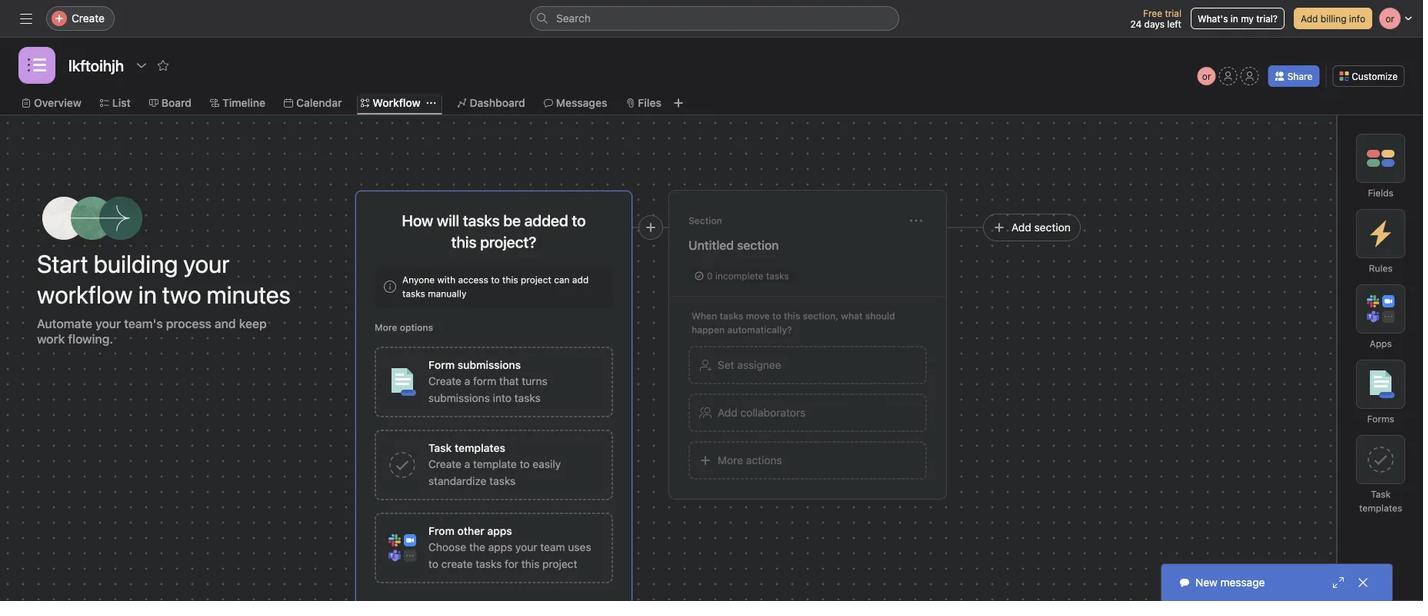 Task type: locate. For each thing, give the bounding box(es) containing it.
0 incomplete tasks
[[707, 271, 789, 282]]

tasks down template
[[490, 475, 516, 488]]

what's
[[1198, 13, 1229, 24]]

from other apps choose the apps your team uses to create tasks for this project
[[429, 525, 591, 571]]

tasks down the
[[476, 558, 502, 571]]

automatically?
[[728, 325, 792, 336]]

2 vertical spatial this
[[522, 558, 540, 571]]

keep
[[239, 317, 267, 331]]

0 vertical spatial add
[[1301, 13, 1319, 24]]

set assignee button
[[689, 346, 927, 385]]

a inside task templates create a template to easily standardize tasks
[[465, 458, 470, 471]]

add section
[[1012, 221, 1071, 234]]

a down task templates
[[465, 458, 470, 471]]

None text field
[[65, 52, 128, 79]]

templates
[[1360, 503, 1403, 514]]

your up "two minutes"
[[183, 249, 230, 279]]

this inside when tasks move to this section, what should happen automatically?
[[784, 311, 801, 322]]

to inside from other apps choose the apps your team uses to create tasks for this project
[[429, 558, 439, 571]]

1 vertical spatial in
[[138, 280, 157, 309]]

task templates
[[429, 442, 506, 455]]

trial?
[[1257, 13, 1278, 24]]

create inside form submissions create a form that turns submissions into tasks
[[429, 375, 462, 388]]

section,
[[803, 311, 839, 322]]

add for add section
[[1012, 221, 1032, 234]]

add
[[572, 275, 589, 285]]

tasks up this project? at the left of the page
[[463, 212, 500, 230]]

tasks inside anyone with access to this project can add tasks manually
[[402, 289, 425, 299]]

0 horizontal spatial add
[[718, 407, 738, 419]]

overview
[[34, 97, 81, 109]]

0 horizontal spatial your
[[96, 317, 121, 331]]

incomplete
[[716, 271, 764, 282]]

add
[[1301, 13, 1319, 24], [1012, 221, 1032, 234], [718, 407, 738, 419]]

messages link
[[544, 95, 607, 112]]

project
[[521, 275, 552, 285], [543, 558, 578, 571]]

untitled section
[[689, 238, 779, 253]]

create up submissions
[[429, 375, 462, 388]]

a left form
[[465, 375, 470, 388]]

1 vertical spatial section
[[737, 238, 779, 253]]

1 vertical spatial project
[[543, 558, 578, 571]]

tasks down "turns"
[[515, 392, 541, 405]]

tasks left 'move'
[[720, 311, 744, 322]]

team's
[[124, 317, 163, 331]]

1 vertical spatial create
[[429, 375, 462, 388]]

expand new message image
[[1333, 577, 1345, 589]]

section inside button
[[737, 238, 779, 253]]

to inside task templates create a template to easily standardize tasks
[[520, 458, 530, 471]]

section for add section
[[1035, 221, 1071, 234]]

task
[[1371, 489, 1391, 500]]

untitled section button
[[689, 232, 927, 259]]

create right expand sidebar image
[[72, 12, 105, 25]]

2 a from the top
[[465, 458, 470, 471]]

expand sidebar image
[[20, 12, 32, 25]]

create for form submissions
[[429, 375, 462, 388]]

this right 'for'
[[522, 558, 540, 571]]

start building your workflow in two minutes automate your team's process and keep work flowing.
[[37, 249, 291, 347]]

list
[[112, 97, 131, 109]]

this inside anyone with access to this project can add tasks manually
[[502, 275, 518, 285]]

added
[[525, 212, 569, 230]]

work flowing.
[[37, 332, 113, 347]]

add billing info
[[1301, 13, 1366, 24]]

uses
[[568, 541, 591, 554]]

2 horizontal spatial this
[[784, 311, 801, 322]]

2 vertical spatial add
[[718, 407, 738, 419]]

1 vertical spatial this
[[784, 311, 801, 322]]

create inside task templates create a template to easily standardize tasks
[[429, 458, 462, 471]]

create
[[442, 558, 473, 571]]

add section button
[[983, 214, 1081, 242]]

0 vertical spatial a
[[465, 375, 470, 388]]

a
[[465, 375, 470, 388], [465, 458, 470, 471]]

this left section,
[[784, 311, 801, 322]]

this
[[502, 275, 518, 285], [784, 311, 801, 322], [522, 558, 540, 571]]

a for template
[[465, 458, 470, 471]]

section inside button
[[1035, 221, 1071, 234]]

a inside form submissions create a form that turns submissions into tasks
[[465, 375, 470, 388]]

to right 'move'
[[773, 311, 782, 322]]

2 horizontal spatial your
[[516, 541, 538, 554]]

days
[[1145, 18, 1165, 29]]

create for task templates
[[429, 458, 462, 471]]

billing
[[1321, 13, 1347, 24]]

1 horizontal spatial this
[[522, 558, 540, 571]]

automate
[[37, 317, 92, 331]]

apps
[[1370, 339, 1392, 349]]

untitled
[[689, 238, 734, 253]]

options
[[400, 322, 433, 333]]

0 vertical spatial project
[[521, 275, 552, 285]]

to right the access at the top of the page
[[491, 275, 500, 285]]

0 vertical spatial in
[[1231, 13, 1239, 24]]

in left the my at the right top of page
[[1231, 13, 1239, 24]]

add for add billing info
[[1301, 13, 1319, 24]]

1 vertical spatial a
[[465, 458, 470, 471]]

0 vertical spatial create
[[72, 12, 105, 25]]

2 vertical spatial your
[[516, 541, 538, 554]]

choose
[[429, 541, 467, 554]]

project down team
[[543, 558, 578, 571]]

2 vertical spatial create
[[429, 458, 462, 471]]

tasks down the anyone
[[402, 289, 425, 299]]

anyone with access to this project can add tasks manually
[[402, 275, 589, 299]]

0 vertical spatial section
[[1035, 221, 1071, 234]]

0 vertical spatial your
[[183, 249, 230, 279]]

rules
[[1369, 263, 1393, 274]]

your left the team's
[[96, 317, 121, 331]]

1 horizontal spatial your
[[183, 249, 230, 279]]

other apps
[[458, 525, 512, 538]]

forms
[[1368, 414, 1395, 425]]

this right the access at the top of the page
[[502, 275, 518, 285]]

your up 'for'
[[516, 541, 538, 554]]

standardize
[[429, 475, 487, 488]]

0 horizontal spatial this
[[502, 275, 518, 285]]

1 a from the top
[[465, 375, 470, 388]]

customize
[[1352, 71, 1398, 82]]

create up standardize
[[429, 458, 462, 471]]

calendar link
[[284, 95, 342, 112]]

files
[[638, 97, 662, 109]]

1 horizontal spatial in
[[1231, 13, 1239, 24]]

add inside button
[[1012, 221, 1032, 234]]

search button
[[530, 6, 900, 31]]

1 horizontal spatial add
[[1012, 221, 1032, 234]]

create
[[72, 12, 105, 25], [429, 375, 462, 388], [429, 458, 462, 471]]

in up the team's
[[138, 280, 157, 309]]

form submissions
[[429, 359, 521, 372]]

0 horizontal spatial section
[[737, 238, 779, 253]]

0 horizontal spatial in
[[138, 280, 157, 309]]

in
[[1231, 13, 1239, 24], [138, 280, 157, 309]]

list image
[[28, 56, 46, 75]]

project left can
[[521, 275, 552, 285]]

to
[[572, 212, 586, 230], [491, 275, 500, 285], [773, 311, 782, 322], [520, 458, 530, 471], [429, 558, 439, 571]]

the
[[469, 541, 485, 554]]

2 horizontal spatial add
[[1301, 13, 1319, 24]]

tasks inside form submissions create a form that turns submissions into tasks
[[515, 392, 541, 405]]

1 horizontal spatial section
[[1035, 221, 1071, 234]]

to right "added"
[[572, 212, 586, 230]]

timeline
[[222, 97, 265, 109]]

1 vertical spatial add
[[1012, 221, 1032, 234]]

tasks inside how will tasks be added to this project?
[[463, 212, 500, 230]]

to down choose
[[429, 558, 439, 571]]

free trial 24 days left
[[1131, 8, 1182, 29]]

section
[[1035, 221, 1071, 234], [737, 238, 779, 253]]

search
[[556, 12, 591, 25]]

or
[[1203, 71, 1212, 82]]

more
[[375, 322, 397, 333]]

to left easily
[[520, 458, 530, 471]]

tasks inside from other apps choose the apps your team uses to create tasks for this project
[[476, 558, 502, 571]]

what's in my trial?
[[1198, 13, 1278, 24]]

0 vertical spatial this
[[502, 275, 518, 285]]



Task type: describe. For each thing, give the bounding box(es) containing it.
this for project
[[502, 275, 518, 285]]

new message
[[1196, 577, 1265, 589]]

or button
[[1198, 67, 1216, 85]]

customize button
[[1333, 65, 1405, 87]]

to inside when tasks move to this section, what should happen automatically?
[[773, 311, 782, 322]]

for
[[505, 558, 519, 571]]

form
[[473, 375, 496, 388]]

template
[[473, 458, 517, 471]]

add for add collaborators
[[718, 407, 738, 419]]

submissions
[[429, 392, 490, 405]]

create button
[[46, 6, 115, 31]]

task templates create a template to easily standardize tasks
[[429, 442, 561, 488]]

what's in my trial? button
[[1191, 8, 1285, 29]]

add collaborators
[[718, 407, 806, 419]]

will
[[437, 212, 460, 230]]

this for section,
[[784, 311, 801, 322]]

process
[[166, 317, 212, 331]]

timeline link
[[210, 95, 265, 112]]

be
[[503, 212, 521, 230]]

task templates
[[1360, 489, 1403, 514]]

tasks inside task templates create a template to easily standardize tasks
[[490, 475, 516, 488]]

collaborators
[[741, 407, 806, 419]]

apps
[[488, 541, 513, 554]]

building
[[94, 249, 178, 279]]

free
[[1144, 8, 1163, 18]]

section for untitled section
[[737, 238, 779, 253]]

1 vertical spatial your
[[96, 317, 121, 331]]

a for form
[[465, 375, 470, 388]]

this inside from other apps choose the apps your team uses to create tasks for this project
[[522, 558, 540, 571]]

how will tasks be added to this project?
[[402, 212, 586, 251]]

your inside from other apps choose the apps your team uses to create tasks for this project
[[516, 541, 538, 554]]

can
[[554, 275, 570, 285]]

and
[[215, 317, 236, 331]]

share
[[1288, 71, 1313, 82]]

board link
[[149, 95, 192, 112]]

add to starred image
[[157, 59, 169, 72]]

when
[[692, 311, 717, 322]]

happen
[[692, 325, 725, 336]]

two minutes
[[162, 280, 291, 309]]

list link
[[100, 95, 131, 112]]

24
[[1131, 18, 1142, 29]]

to inside anyone with access to this project can add tasks manually
[[491, 275, 500, 285]]

fields
[[1368, 188, 1394, 199]]

in inside start building your workflow in two minutes automate your team's process and keep work flowing.
[[138, 280, 157, 309]]

board
[[161, 97, 192, 109]]

form submissions create a form that turns submissions into tasks
[[429, 359, 548, 405]]

trial
[[1165, 8, 1182, 18]]

turns
[[522, 375, 548, 388]]

should
[[866, 311, 895, 322]]

project inside anyone with access to this project can add tasks manually
[[521, 275, 552, 285]]

that
[[499, 375, 519, 388]]

set
[[718, 359, 735, 372]]

tasks right "incomplete"
[[766, 271, 789, 282]]

dashboard
[[470, 97, 525, 109]]

close image
[[1357, 577, 1370, 589]]

tasks inside when tasks move to this section, what should happen automatically?
[[720, 311, 744, 322]]

files link
[[626, 95, 662, 112]]

with
[[437, 275, 456, 285]]

set assignee
[[718, 359, 781, 372]]

workflow link
[[360, 95, 421, 112]]

dashboard link
[[458, 95, 525, 112]]

create inside dropdown button
[[72, 12, 105, 25]]

anyone
[[402, 275, 435, 285]]

into
[[493, 392, 512, 405]]

easily
[[533, 458, 561, 471]]

when tasks move to this section, what should happen automatically?
[[692, 311, 895, 336]]

overview link
[[22, 95, 81, 112]]

team
[[540, 541, 565, 554]]

assignee
[[737, 359, 781, 372]]

add collaborators button
[[689, 394, 927, 432]]

how
[[402, 212, 433, 230]]

add tab image
[[672, 97, 685, 109]]

tab actions image
[[427, 98, 436, 108]]

section
[[689, 215, 722, 226]]

workflow
[[373, 97, 421, 109]]

project inside from other apps choose the apps your team uses to create tasks for this project
[[543, 558, 578, 571]]

calendar
[[296, 97, 342, 109]]

in inside button
[[1231, 13, 1239, 24]]

more options
[[375, 322, 433, 333]]

my
[[1241, 13, 1254, 24]]

search list box
[[530, 6, 900, 31]]

start
[[37, 249, 88, 279]]

0
[[707, 271, 713, 282]]

left
[[1168, 18, 1182, 29]]

to inside how will tasks be added to this project?
[[572, 212, 586, 230]]

share button
[[1269, 65, 1320, 87]]

info
[[1350, 13, 1366, 24]]

messages
[[556, 97, 607, 109]]

show options image
[[136, 59, 148, 72]]

access
[[458, 275, 489, 285]]

what
[[841, 311, 863, 322]]

move
[[746, 311, 770, 322]]



Task type: vqa. For each thing, say whether or not it's contained in the screenshot.
the topmost Add task…
no



